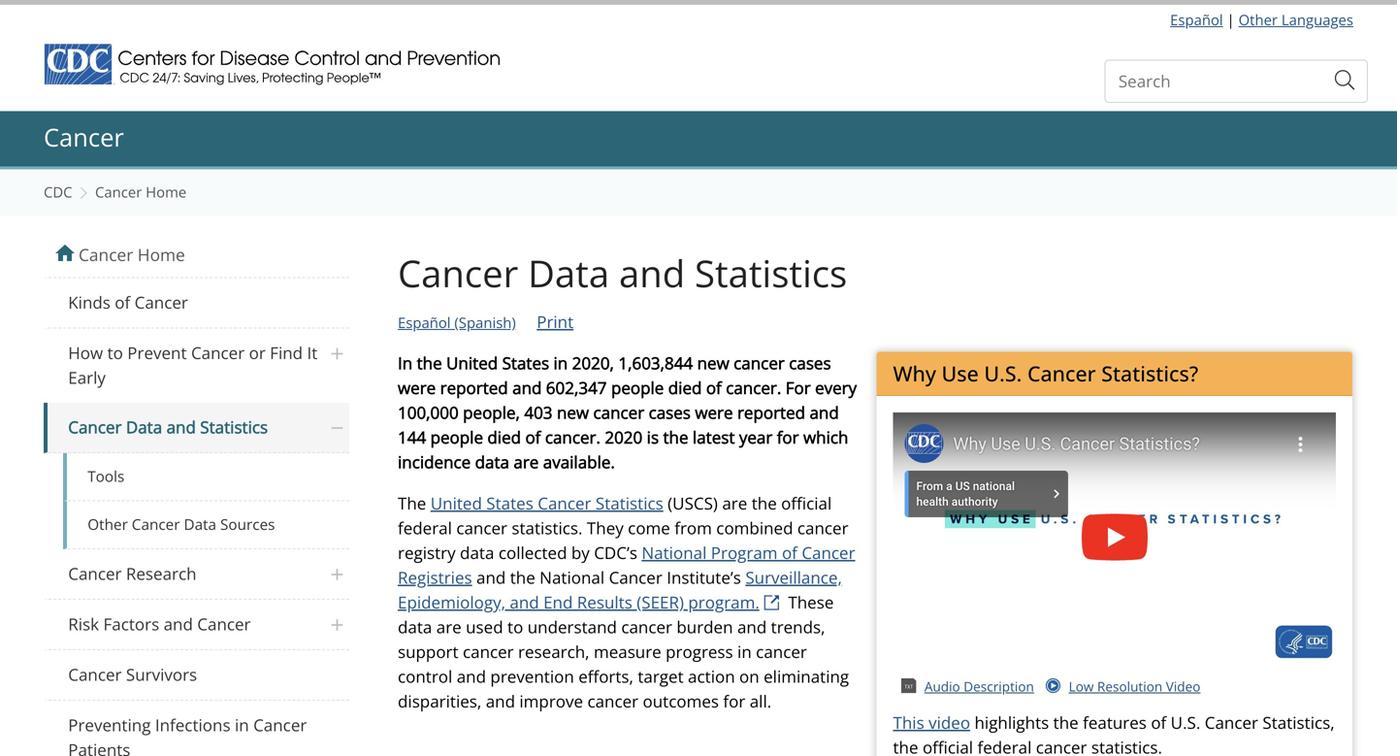 Task type: vqa. For each thing, say whether or not it's contained in the screenshot.
rightmost the are
yes



Task type: describe. For each thing, give the bounding box(es) containing it.
support
[[398, 641, 459, 663]]

or
[[249, 342, 266, 364]]

prevention
[[491, 665, 574, 688]]

burden
[[677, 616, 733, 638]]

cdc link
[[44, 182, 72, 203]]

2020
[[605, 426, 643, 448]]

kinds of cancer link
[[44, 278, 349, 328]]

in inside preventing infections in cancer patients
[[235, 714, 249, 736]]

other cancer data sources
[[88, 514, 275, 534]]

the right "in"
[[417, 352, 442, 374]]

infections
[[155, 714, 231, 736]]

403
[[525, 401, 553, 424]]

are inside the these data are used to understand cancer burden and trends, support cancer research, measure progress in cancer control and prevention efforts, target action on eliminating disparities, and improve cancer outcomes for all.
[[437, 616, 462, 638]]

cdc's
[[594, 542, 638, 564]]

video
[[929, 712, 971, 734]]

2020,
[[572, 352, 614, 374]]

registry
[[398, 542, 456, 564]]

low resolution video link
[[1038, 678, 1201, 695]]

from
[[675, 517, 712, 539]]

surveillance, epidemiology, and end results (seer) program.
[[398, 566, 842, 613]]

for inside the these data are used to understand cancer burden and trends, support cancer research, measure progress in cancer control and prevention efforts, target action on eliminating disparities, and improve cancer outcomes for all.
[[724, 690, 746, 712]]

are inside '(uscs) are the official federal cancer statistics. they come from combined cancer registry data collected by cdc's'
[[723, 492, 748, 514]]

cancer inside highlights the features of u.s. cancer statistics, the official federal cancer statistics.
[[1205, 712, 1259, 734]]

0 vertical spatial new
[[698, 352, 730, 374]]

0 horizontal spatial people
[[431, 426, 483, 448]]

low
[[1069, 678, 1094, 695]]

0 horizontal spatial cases
[[649, 401, 691, 424]]

español | other languages
[[1171, 9, 1354, 29]]

español link
[[1171, 9, 1224, 29]]

statistics inside the left navigation menu navigation
[[200, 416, 268, 438]]

(spanish)
[[455, 312, 516, 332]]

preventing infections in cancer patients
[[68, 714, 307, 756]]

which
[[804, 426, 849, 448]]

the down this
[[894, 736, 919, 756]]

cancer down "used"
[[463, 641, 514, 663]]

official inside '(uscs) are the official federal cancer statistics. they come from combined cancer registry data collected by cdc's'
[[782, 492, 832, 514]]

u.s. inside highlights the features of u.s. cancer statistics, the official federal cancer statistics.
[[1171, 712, 1201, 734]]

how to prevent cancer or find it early link
[[44, 328, 349, 404]]

and inside risk factors and cancer 'link'
[[164, 613, 193, 635]]

español for español (spanish)
[[398, 312, 451, 332]]

surveillance,
[[746, 566, 842, 589]]

the inside '(uscs) are the official federal cancer statistics. they come from combined cancer registry data collected by cdc's'
[[752, 492, 777, 514]]

cancer research
[[68, 563, 197, 585]]

cancer down trends,
[[756, 641, 807, 663]]

0 vertical spatial cancer data and statistics
[[398, 247, 848, 298]]

epidemiology,
[[398, 591, 506, 613]]

resolution
[[1098, 678, 1163, 695]]

to inside how to prevent cancer or find it early
[[107, 342, 123, 364]]

español for español | other languages
[[1171, 9, 1224, 29]]

0 horizontal spatial national
[[540, 566, 605, 589]]

cancer up 2020
[[594, 401, 645, 424]]

outcomes
[[643, 690, 719, 712]]

every
[[815, 376, 857, 399]]

control
[[398, 665, 453, 688]]

progress
[[666, 641, 733, 663]]

cancer data and statistics link
[[44, 403, 349, 453]]

results
[[577, 591, 633, 613]]

plus image
[[325, 339, 349, 368]]

602,347
[[546, 376, 607, 399]]

and up the disparities,
[[457, 665, 486, 688]]

left navigation menu navigation
[[44, 232, 349, 756]]

and inside cancer data and statistics link
[[167, 416, 196, 438]]

0 vertical spatial were
[[398, 376, 436, 399]]

centers for disease control and prevention. cdc twenty four seven. saving lives, protecting people image
[[44, 43, 500, 85]]

español (spanish)
[[398, 312, 516, 332]]

1 vertical spatial new
[[557, 401, 589, 424]]

statistics. inside '(uscs) are the official federal cancer statistics. they come from combined cancer registry data collected by cdc's'
[[512, 517, 583, 539]]

cdc
[[44, 182, 72, 202]]

home image
[[55, 242, 75, 268]]

plus image for cancer research
[[325, 560, 349, 589]]

statistics. inside highlights the features of u.s. cancer statistics, the official federal cancer statistics.
[[1092, 736, 1163, 756]]

these
[[789, 591, 834, 613]]

1 vertical spatial cancer.
[[545, 426, 601, 448]]

efforts,
[[579, 665, 634, 688]]

why
[[894, 359, 937, 388]]

why use u.s. cancer statistics?
[[894, 359, 1199, 388]]

and inside the surveillance, epidemiology, and end results (seer) program.
[[510, 591, 539, 613]]

audio description link
[[894, 678, 1035, 695]]

cancer up year
[[734, 352, 785, 374]]

print link
[[537, 310, 574, 334]]

cancer down efforts,
[[588, 690, 639, 712]]

cancer up surveillance,
[[798, 517, 849, 539]]

national inside national program of cancer registries
[[642, 542, 707, 564]]

cancer research link
[[44, 549, 349, 600]]

1 horizontal spatial cancer.
[[726, 376, 782, 399]]

in the united states in 2020, 1,603,844 new cancer cases were reported and 602,347 people died of cancer. for every 100,000 people, 403 new cancer cases were reported and 144 people died of cancer. 2020 is the latest year for which incidence data are available.
[[398, 352, 857, 473]]

year
[[740, 426, 773, 448]]

this video link
[[894, 712, 971, 734]]

use
[[942, 359, 979, 388]]

how
[[68, 342, 103, 364]]

and the national cancer institute's
[[472, 566, 746, 589]]

0 vertical spatial data
[[528, 247, 610, 298]]

1 horizontal spatial reported
[[738, 401, 806, 424]]

144
[[398, 426, 426, 448]]

data inside the these data are used to understand cancer burden and trends, support cancer research, measure progress in cancer control and prevention efforts, target action on eliminating disparities, and improve cancer outcomes for all.
[[398, 616, 432, 638]]

is
[[647, 426, 659, 448]]

1 vertical spatial cancer home link
[[79, 242, 342, 267]]

tools
[[88, 466, 124, 486]]

|
[[1227, 9, 1235, 29]]

in inside in the united states in 2020, 1,603,844 new cancer cases were reported and 602,347 people died of cancer. for every 100,000 people, 403 new cancer cases were reported and 144 people died of cancer. 2020 is the latest year for which incidence data are available.
[[554, 352, 568, 374]]

this
[[894, 712, 925, 734]]

the united states cancer statistics
[[398, 492, 664, 514]]

other cancer data sources link
[[63, 501, 349, 549]]

1 vertical spatial were
[[695, 401, 733, 424]]

incidence
[[398, 451, 471, 473]]

cancer survivors link
[[44, 650, 349, 701]]

are inside in the united states in 2020, 1,603,844 new cancer cases were reported and 602,347 people died of cancer. for every 100,000 people, 403 new cancer cases were reported and 144 people died of cancer. 2020 is the latest year for which incidence data are available.
[[514, 451, 539, 473]]

preventing
[[68, 714, 151, 736]]

and down external image
[[738, 616, 767, 638]]

print
[[537, 310, 574, 333]]

collected
[[499, 542, 567, 564]]

highlights the features of u.s. cancer statistics, the official federal cancer statistics.
[[894, 712, 1335, 756]]

1 horizontal spatial other
[[1239, 9, 1278, 29]]

cancer inside 'link'
[[197, 613, 251, 635]]

official inside highlights the features of u.s. cancer statistics, the official federal cancer statistics.
[[923, 736, 974, 756]]

risk
[[68, 613, 99, 635]]

measure
[[594, 641, 662, 663]]

of up "latest"
[[707, 376, 722, 399]]

cancer inside how to prevent cancer or find it early
[[191, 342, 245, 364]]

0 horizontal spatial u.s.
[[985, 359, 1023, 388]]

improve
[[520, 690, 583, 712]]

risk factors and cancer link
[[44, 600, 349, 650]]



Task type: locate. For each thing, give the bounding box(es) containing it.
federal inside highlights the features of u.s. cancer statistics, the official federal cancer statistics.
[[978, 736, 1032, 756]]

cancer inside highlights the features of u.s. cancer statistics, the official federal cancer statistics.
[[1037, 736, 1088, 756]]

national down 'by'
[[540, 566, 605, 589]]

1 horizontal spatial statistics.
[[1092, 736, 1163, 756]]

latest
[[693, 426, 735, 448]]

1 vertical spatial united
[[431, 492, 482, 514]]

1 vertical spatial national
[[540, 566, 605, 589]]

highlights
[[975, 712, 1050, 734]]

united right the
[[431, 492, 482, 514]]

cancer home inside the banner banner
[[95, 182, 187, 202]]

of up surveillance,
[[782, 542, 798, 564]]

reported up people,
[[440, 376, 508, 399]]

federal up registry
[[398, 517, 452, 539]]

end
[[544, 591, 573, 613]]

data down 'prevent'
[[126, 416, 162, 438]]

data up support
[[398, 616, 432, 638]]

1 horizontal spatial in
[[554, 352, 568, 374]]

for left all.
[[724, 690, 746, 712]]

0 vertical spatial are
[[514, 451, 539, 473]]

0 vertical spatial other
[[1239, 9, 1278, 29]]

2 vertical spatial statistics
[[596, 492, 664, 514]]

the
[[398, 492, 426, 514]]

0 vertical spatial to
[[107, 342, 123, 364]]

0 horizontal spatial are
[[437, 616, 462, 638]]

in inside the these data are used to understand cancer burden and trends, support cancer research, measure progress in cancer control and prevention efforts, target action on eliminating disparities, and improve cancer outcomes for all.
[[738, 641, 752, 663]]

0 horizontal spatial in
[[235, 714, 249, 736]]

the down media icon
[[1054, 712, 1079, 734]]

1 horizontal spatial people
[[611, 376, 664, 399]]

new right the "1,603,844"
[[698, 352, 730, 374]]

1 vertical spatial español
[[398, 312, 451, 332]]

2 plus image from the top
[[325, 610, 349, 639]]

txt image
[[902, 678, 917, 694]]

united inside in the united states in 2020, 1,603,844 new cancer cases were reported and 602,347 people died of cancer. for every 100,000 people, 403 new cancer cases were reported and 144 people died of cancer. 2020 is the latest year for which incidence data are available.
[[447, 352, 498, 374]]

statistics. down features at the right of the page
[[1092, 736, 1163, 756]]

and up 403
[[513, 376, 542, 399]]

1 vertical spatial died
[[488, 426, 521, 448]]

were up "latest"
[[695, 401, 733, 424]]

audio description
[[925, 678, 1035, 695]]

(seer)
[[637, 591, 684, 613]]

1 vertical spatial plus image
[[325, 610, 349, 639]]

reported
[[440, 376, 508, 399], [738, 401, 806, 424]]

cancer inside preventing infections in cancer patients
[[253, 714, 307, 736]]

0 vertical spatial statistics
[[695, 247, 848, 298]]

the down the collected
[[510, 566, 536, 589]]

other down the tools
[[88, 514, 128, 534]]

official up the combined
[[782, 492, 832, 514]]

the up the combined
[[752, 492, 777, 514]]

home for cancer home link inside the banner banner
[[146, 182, 187, 202]]

in right 'infections'
[[235, 714, 249, 736]]

to inside the these data are used to understand cancer burden and trends, support cancer research, measure progress in cancer control and prevention efforts, target action on eliminating disparities, and improve cancer outcomes for all.
[[508, 616, 524, 638]]

1 vertical spatial home
[[138, 243, 185, 266]]

1 vertical spatial in
[[738, 641, 752, 663]]

2 horizontal spatial are
[[723, 492, 748, 514]]

1 vertical spatial federal
[[978, 736, 1032, 756]]

national
[[642, 542, 707, 564], [540, 566, 605, 589]]

people,
[[463, 401, 520, 424]]

plus image
[[325, 560, 349, 589], [325, 610, 349, 639]]

1 horizontal spatial new
[[698, 352, 730, 374]]

0 horizontal spatial cancer data and statistics
[[68, 416, 268, 438]]

used
[[466, 616, 503, 638]]

1 vertical spatial cancer data and statistics
[[68, 416, 268, 438]]

description
[[964, 678, 1035, 695]]

in up 602,347
[[554, 352, 568, 374]]

cancer home up kinds of cancer on the top left
[[79, 243, 185, 266]]

cancer survivors
[[68, 663, 197, 686]]

were up 100,000
[[398, 376, 436, 399]]

1,603,844
[[619, 352, 693, 374]]

media image
[[1046, 678, 1061, 694]]

federal down 'highlights'
[[978, 736, 1032, 756]]

1 horizontal spatial cancer data and statistics
[[398, 247, 848, 298]]

cancer.
[[726, 376, 782, 399], [545, 426, 601, 448]]

people up incidence
[[431, 426, 483, 448]]

to right "used"
[[508, 616, 524, 638]]

national down from
[[642, 542, 707, 564]]

in up the on
[[738, 641, 752, 663]]

0 horizontal spatial statistics.
[[512, 517, 583, 539]]

new down 602,347
[[557, 401, 589, 424]]

0 horizontal spatial reported
[[440, 376, 508, 399]]

1 vertical spatial data
[[460, 542, 494, 564]]

2 vertical spatial are
[[437, 616, 462, 638]]

of
[[115, 291, 130, 314], [707, 376, 722, 399], [526, 426, 541, 448], [782, 542, 798, 564], [1152, 712, 1167, 734]]

they
[[587, 517, 624, 539]]

and left end
[[510, 591, 539, 613]]

1 vertical spatial states
[[487, 492, 534, 514]]

minus image
[[325, 413, 349, 443]]

statistics. down the united states cancer statistics link
[[512, 517, 583, 539]]

1 vertical spatial statistics
[[200, 416, 268, 438]]

data
[[528, 247, 610, 298], [126, 416, 162, 438], [184, 514, 217, 534]]

0 vertical spatial states
[[502, 352, 550, 374]]

1 horizontal spatial español
[[1171, 9, 1224, 29]]

registries
[[398, 566, 472, 589]]

1 horizontal spatial official
[[923, 736, 974, 756]]

u.s. down video
[[1171, 712, 1201, 734]]

0 horizontal spatial español
[[398, 312, 451, 332]]

0 horizontal spatial for
[[724, 690, 746, 712]]

the
[[417, 352, 442, 374], [663, 426, 689, 448], [752, 492, 777, 514], [510, 566, 536, 589], [1054, 712, 1079, 734], [894, 736, 919, 756]]

cancer. up available. at the left
[[545, 426, 601, 448]]

and right factors
[[164, 613, 193, 635]]

died down people,
[[488, 426, 521, 448]]

data up print at the top left of page
[[528, 247, 610, 298]]

1 vertical spatial reported
[[738, 401, 806, 424]]

survivors
[[126, 663, 197, 686]]

kinds of cancer
[[68, 291, 188, 314]]

states down print link
[[502, 352, 550, 374]]

cancer
[[734, 352, 785, 374], [594, 401, 645, 424], [457, 517, 508, 539], [798, 517, 849, 539], [622, 616, 673, 638], [463, 641, 514, 663], [756, 641, 807, 663], [588, 690, 639, 712], [1037, 736, 1088, 756]]

2 horizontal spatial in
[[738, 641, 752, 663]]

are
[[514, 451, 539, 473], [723, 492, 748, 514], [437, 616, 462, 638]]

people down the "1,603,844"
[[611, 376, 664, 399]]

institute's
[[667, 566, 742, 589]]

of inside 'kinds of cancer' link
[[115, 291, 130, 314]]

home for the bottom cancer home link
[[138, 243, 185, 266]]

are down epidemiology,
[[437, 616, 462, 638]]

states up the collected
[[487, 492, 534, 514]]

cancer home inside the left navigation menu navigation
[[79, 243, 185, 266]]

languages
[[1282, 9, 1354, 29]]

0 vertical spatial cases
[[789, 352, 831, 374]]

of right kinds at the left top of page
[[115, 291, 130, 314]]

cancer home link inside the banner banner
[[95, 182, 187, 203]]

1 horizontal spatial statistics
[[596, 492, 664, 514]]

external image
[[765, 590, 779, 615]]

cancer data and statistics up print at the top left of page
[[398, 247, 848, 298]]

cancer
[[44, 120, 124, 154], [95, 182, 142, 202], [79, 243, 133, 266], [398, 247, 519, 298], [135, 291, 188, 314], [191, 342, 245, 364], [1028, 359, 1097, 388], [68, 416, 122, 438], [538, 492, 592, 514], [132, 514, 180, 534], [802, 542, 856, 564], [68, 563, 122, 585], [609, 566, 663, 589], [197, 613, 251, 635], [68, 663, 122, 686], [1205, 712, 1259, 734], [253, 714, 307, 736]]

0 vertical spatial reported
[[440, 376, 508, 399]]

1 vertical spatial cases
[[649, 401, 691, 424]]

reported up year
[[738, 401, 806, 424]]

united states cancer statistics link
[[431, 492, 664, 514]]

by
[[572, 542, 590, 564]]

0 vertical spatial cancer.
[[726, 376, 782, 399]]

research
[[126, 563, 197, 585]]

national program of cancer registries
[[398, 542, 856, 589]]

1 vertical spatial for
[[724, 690, 746, 712]]

0 vertical spatial national
[[642, 542, 707, 564]]

are up the united states cancer statistics
[[514, 451, 539, 473]]

other right |
[[1239, 9, 1278, 29]]

0 vertical spatial people
[[611, 376, 664, 399]]

1 horizontal spatial to
[[508, 616, 524, 638]]

cancer link
[[44, 120, 124, 154]]

1 horizontal spatial died
[[669, 376, 702, 399]]

federal inside '(uscs) are the official federal cancer statistics. they come from combined cancer registry data collected by cdc's'
[[398, 517, 452, 539]]

people
[[611, 376, 664, 399], [431, 426, 483, 448]]

cancer down the united states cancer statistics
[[457, 517, 508, 539]]

2 horizontal spatial statistics
[[695, 247, 848, 298]]

0 vertical spatial died
[[669, 376, 702, 399]]

and up the "1,603,844"
[[619, 247, 685, 298]]

0 horizontal spatial to
[[107, 342, 123, 364]]

of down 403
[[526, 426, 541, 448]]

1 vertical spatial to
[[508, 616, 524, 638]]

died down the "1,603,844"
[[669, 376, 702, 399]]

0 horizontal spatial official
[[782, 492, 832, 514]]

1 horizontal spatial federal
[[978, 736, 1032, 756]]

cancer data and statistics inside the left navigation menu navigation
[[68, 416, 268, 438]]

data inside '(uscs) are the official federal cancer statistics. they come from combined cancer registry data collected by cdc's'
[[460, 542, 494, 564]]

cases up is at left
[[649, 401, 691, 424]]

statistics,
[[1263, 712, 1335, 734]]

0 vertical spatial cancer home link
[[95, 182, 187, 203]]

cancer home link up 'kinds of cancer' link at the top left
[[79, 242, 342, 267]]

1 vertical spatial u.s.
[[1171, 712, 1201, 734]]

for right year
[[777, 426, 799, 448]]

cancer inside national program of cancer registries
[[802, 542, 856, 564]]

of down low resolution video
[[1152, 712, 1167, 734]]

0 vertical spatial u.s.
[[985, 359, 1023, 388]]

cancer. left for
[[726, 376, 782, 399]]

disparities,
[[398, 690, 482, 712]]

home
[[146, 182, 187, 202], [138, 243, 185, 266]]

1 horizontal spatial u.s.
[[1171, 712, 1201, 734]]

video
[[1167, 678, 1201, 695]]

tools link
[[63, 453, 349, 501]]

0 horizontal spatial statistics
[[200, 416, 268, 438]]

are up the combined
[[723, 492, 748, 514]]

other languages link
[[1239, 9, 1354, 29]]

program.
[[689, 591, 760, 613]]

1 horizontal spatial were
[[695, 401, 733, 424]]

0 vertical spatial cancer home
[[95, 182, 187, 202]]

factors
[[103, 613, 159, 635]]

0 horizontal spatial died
[[488, 426, 521, 448]]

1 horizontal spatial cases
[[789, 352, 831, 374]]

to right how
[[107, 342, 123, 364]]

1 horizontal spatial are
[[514, 451, 539, 473]]

1 vertical spatial other
[[88, 514, 128, 534]]

of inside national program of cancer registries
[[782, 542, 798, 564]]

1 horizontal spatial data
[[184, 514, 217, 534]]

cancer home down cancer link
[[95, 182, 187, 202]]

español
[[1171, 9, 1224, 29], [398, 312, 451, 332]]

0 horizontal spatial were
[[398, 376, 436, 399]]

1 vertical spatial are
[[723, 492, 748, 514]]

2 vertical spatial data
[[184, 514, 217, 534]]

cancer data and statistics
[[398, 247, 848, 298], [68, 416, 268, 438]]

in
[[398, 352, 413, 374]]

u.s. right use
[[985, 359, 1023, 388]]

1 vertical spatial official
[[923, 736, 974, 756]]

come
[[628, 517, 671, 539]]

0 horizontal spatial cancer.
[[545, 426, 601, 448]]

and down prevention
[[486, 690, 515, 712]]

español left |
[[1171, 9, 1224, 29]]

national program of cancer registries link
[[398, 542, 856, 589]]

new
[[698, 352, 730, 374], [557, 401, 589, 424]]

1 horizontal spatial national
[[642, 542, 707, 564]]

1 vertical spatial people
[[431, 426, 483, 448]]

states inside in the united states in 2020, 1,603,844 new cancer cases were reported and 602,347 people died of cancer. for every 100,000 people, 403 new cancer cases were reported and 144 people died of cancer. 2020 is the latest year for which incidence data are available.
[[502, 352, 550, 374]]

data up registries
[[460, 542, 494, 564]]

home inside the left navigation menu navigation
[[138, 243, 185, 266]]

and up the which
[[810, 401, 839, 424]]

these data are used to understand cancer burden and trends, support cancer research, measure progress in cancer control and prevention efforts, target action on eliminating disparities, and improve cancer outcomes for all.
[[398, 591, 850, 712]]

0 vertical spatial home
[[146, 182, 187, 202]]

it
[[307, 342, 318, 364]]

1 horizontal spatial for
[[777, 426, 799, 448]]

0 vertical spatial federal
[[398, 517, 452, 539]]

understand
[[528, 616, 617, 638]]

eliminating
[[764, 665, 850, 688]]

banner banner
[[0, 35, 1398, 216]]

of inside highlights the features of u.s. cancer statistics, the official federal cancer statistics.
[[1152, 712, 1167, 734]]

cases
[[789, 352, 831, 374], [649, 401, 691, 424]]

and up tools link
[[167, 416, 196, 438]]

u.s.
[[985, 359, 1023, 388], [1171, 712, 1201, 734]]

plus image for risk factors and cancer
[[325, 610, 349, 639]]

2 vertical spatial in
[[235, 714, 249, 736]]

research,
[[518, 641, 590, 663]]

1 vertical spatial statistics.
[[1092, 736, 1163, 756]]

0 vertical spatial español
[[1171, 9, 1224, 29]]

1 vertical spatial data
[[126, 416, 162, 438]]

0 vertical spatial in
[[554, 352, 568, 374]]

and
[[619, 247, 685, 298], [513, 376, 542, 399], [810, 401, 839, 424], [167, 416, 196, 438], [477, 566, 506, 589], [510, 591, 539, 613], [164, 613, 193, 635], [738, 616, 767, 638], [457, 665, 486, 688], [486, 690, 515, 712]]

statistics.
[[512, 517, 583, 539], [1092, 736, 1163, 756]]

for
[[786, 376, 811, 399]]

2 horizontal spatial data
[[528, 247, 610, 298]]

official down video at bottom right
[[923, 736, 974, 756]]

target
[[638, 665, 684, 688]]

0 horizontal spatial federal
[[398, 517, 452, 539]]

this video
[[894, 712, 971, 734]]

program
[[711, 542, 778, 564]]

cancer down (seer)
[[622, 616, 673, 638]]

united down (spanish)
[[447, 352, 498, 374]]

preventing infections in cancer patients link
[[44, 701, 349, 756]]

0 vertical spatial united
[[447, 352, 498, 374]]

find
[[270, 342, 303, 364]]

cancer data and statistics up tools link
[[68, 416, 268, 438]]

magnify image
[[1336, 68, 1355, 92]]

data down tools link
[[184, 514, 217, 534]]

on
[[740, 665, 760, 688]]

1 plus image from the top
[[325, 560, 349, 589]]

0 vertical spatial official
[[782, 492, 832, 514]]

other inside the left navigation menu navigation
[[88, 514, 128, 534]]

español up "in"
[[398, 312, 451, 332]]

data inside in the united states in 2020, 1,603,844 new cancer cases were reported and 602,347 people died of cancer. for every 100,000 people, 403 new cancer cases were reported and 144 people died of cancer. 2020 is the latest year for which incidence data are available.
[[475, 451, 510, 473]]

data down people,
[[475, 451, 510, 473]]

home inside the banner banner
[[146, 182, 187, 202]]

(uscs) are the official federal cancer statistics. they come from combined cancer registry data collected by cdc's
[[398, 492, 849, 564]]

0 horizontal spatial other
[[88, 514, 128, 534]]

to
[[107, 342, 123, 364], [508, 616, 524, 638]]

0 vertical spatial statistics.
[[512, 517, 583, 539]]

cancer home link down cancer link
[[95, 182, 187, 203]]

patients
[[68, 739, 130, 756]]

Search text field
[[1105, 60, 1324, 103]]

0 horizontal spatial data
[[126, 416, 162, 438]]

combined
[[717, 517, 794, 539]]

and up epidemiology,
[[477, 566, 506, 589]]

1 vertical spatial cancer home
[[79, 243, 185, 266]]

cancer down 'highlights'
[[1037, 736, 1088, 756]]

risk factors and cancer
[[68, 613, 251, 635]]

español (spanish) link
[[398, 312, 516, 332]]

0 vertical spatial data
[[475, 451, 510, 473]]

features
[[1083, 712, 1147, 734]]

trends,
[[771, 616, 826, 638]]

2 vertical spatial data
[[398, 616, 432, 638]]

0 vertical spatial for
[[777, 426, 799, 448]]

cases up for
[[789, 352, 831, 374]]

the right is at left
[[663, 426, 689, 448]]

low resolution video
[[1069, 678, 1201, 695]]

for inside in the united states in 2020, 1,603,844 new cancer cases were reported and 602,347 people died of cancer. for every 100,000 people, 403 new cancer cases were reported and 144 people died of cancer. 2020 is the latest year for which incidence data are available.
[[777, 426, 799, 448]]



